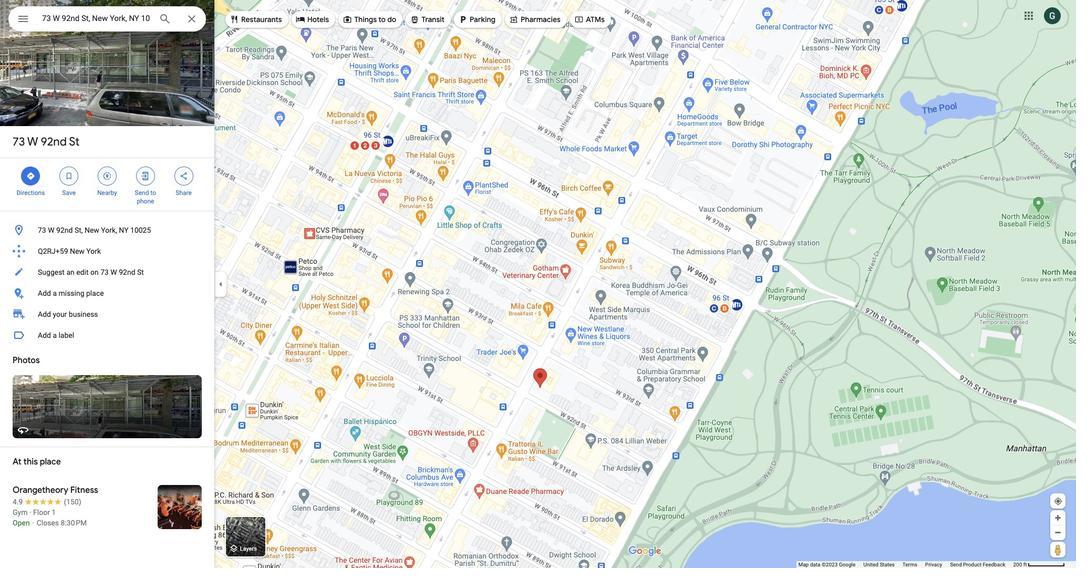 Task type: describe. For each thing, give the bounding box(es) containing it.
 transit
[[410, 14, 445, 25]]

73 for 73 w 92nd st, new york, ny 10025
[[38, 226, 46, 234]]

google account: greg robinson  
(robinsongreg175@gmail.com) image
[[1044, 7, 1061, 24]]

edit
[[76, 268, 89, 276]]

hotels
[[307, 15, 329, 24]]

send to phone
[[135, 189, 156, 205]]

closes
[[37, 519, 59, 527]]

add a label
[[38, 331, 74, 340]]

add a label button
[[0, 325, 214, 346]]

nearby
[[97, 189, 117, 197]]

place inside button
[[86, 289, 104, 298]]

show your location image
[[1054, 497, 1063, 506]]


[[410, 14, 420, 25]]

label
[[59, 331, 74, 340]]

73 W 92nd St, New York, NY 10025 field
[[8, 6, 206, 32]]

to inside send to phone
[[151, 189, 156, 197]]


[[230, 14, 239, 25]]

actions for 73 w 92nd st region
[[0, 158, 214, 211]]

pharmacies
[[521, 15, 561, 24]]

united states button
[[864, 561, 895, 568]]

none field inside 73 w 92nd st, new york, ny 10025 field
[[42, 12, 150, 25]]

1
[[52, 508, 56, 517]]

·
[[29, 508, 31, 517]]

73 w 92nd st, new york, ny 10025 button
[[0, 220, 214, 241]]

suggest an edit on 73 w 92nd st button
[[0, 262, 214, 283]]

york
[[86, 247, 101, 255]]

terms
[[903, 562, 918, 568]]

⋅
[[32, 519, 35, 527]]

missing
[[59, 289, 84, 298]]

 search field
[[8, 6, 206, 34]]

add for add a missing place
[[38, 289, 51, 298]]

w inside button
[[111, 268, 117, 276]]

ny
[[119, 226, 129, 234]]

feedback
[[983, 562, 1006, 568]]


[[179, 170, 188, 182]]

200
[[1014, 562, 1023, 568]]

add a missing place
[[38, 289, 104, 298]]


[[458, 14, 468, 25]]

your
[[53, 310, 67, 319]]

0 horizontal spatial st
[[69, 135, 79, 149]]

this
[[23, 457, 38, 467]]

q2rj+59 new york button
[[0, 241, 214, 262]]

share
[[176, 189, 192, 197]]

terms button
[[903, 561, 918, 568]]

layers
[[240, 546, 257, 553]]

fitness
[[70, 485, 98, 496]]

open
[[13, 519, 30, 527]]

a for label
[[53, 331, 57, 340]]

privacy button
[[926, 561, 943, 568]]

orangetheory
[[13, 485, 68, 496]]

add your business link
[[0, 304, 214, 325]]

1 vertical spatial new
[[70, 247, 85, 255]]

ft
[[1024, 562, 1027, 568]]

states
[[880, 562, 895, 568]]

at
[[13, 457, 21, 467]]

 restaurants
[[230, 14, 282, 25]]

92nd for st
[[41, 135, 67, 149]]


[[141, 170, 150, 182]]

send for send to phone
[[135, 189, 149, 197]]

10025
[[130, 226, 151, 234]]

photos
[[13, 355, 40, 366]]

add a missing place button
[[0, 283, 214, 304]]

 parking
[[458, 14, 496, 25]]


[[64, 170, 74, 182]]

q2rj+59 new york
[[38, 247, 101, 255]]

suggest
[[38, 268, 65, 276]]

zoom out image
[[1054, 529, 1062, 537]]

st inside button
[[137, 268, 144, 276]]



Task type: vqa. For each thing, say whether or not it's contained in the screenshot.


Task type: locate. For each thing, give the bounding box(es) containing it.
send for send product feedback
[[950, 562, 962, 568]]

 hotels
[[296, 14, 329, 25]]

at this place
[[13, 457, 61, 467]]

a left label
[[53, 331, 57, 340]]

send inside send to phone
[[135, 189, 149, 197]]

st down q2rj+59 new york button
[[137, 268, 144, 276]]

business
[[69, 310, 98, 319]]


[[17, 12, 29, 26]]

73 w 92nd st, new york, ny 10025
[[38, 226, 151, 234]]

phone
[[137, 198, 154, 205]]

send up phone
[[135, 189, 149, 197]]

200 ft
[[1014, 562, 1027, 568]]

92nd
[[41, 135, 67, 149], [56, 226, 73, 234], [119, 268, 135, 276]]

0 vertical spatial 73
[[13, 135, 25, 149]]

add for add a label
[[38, 331, 51, 340]]

73 inside button
[[100, 268, 109, 276]]

0 vertical spatial 92nd
[[41, 135, 67, 149]]


[[574, 14, 584, 25]]

footer inside google maps element
[[799, 561, 1014, 568]]

92nd inside 73 w 92nd st, new york, ny 10025 button
[[56, 226, 73, 234]]

a for missing
[[53, 289, 57, 298]]

0 horizontal spatial place
[[40, 457, 61, 467]]

atms
[[586, 15, 605, 24]]

1 horizontal spatial place
[[86, 289, 104, 298]]

0 vertical spatial a
[[53, 289, 57, 298]]

st,
[[75, 226, 83, 234]]

do
[[388, 15, 396, 24]]

on
[[90, 268, 99, 276]]

1 vertical spatial add
[[38, 310, 51, 319]]

0 vertical spatial st
[[69, 135, 79, 149]]

save
[[62, 189, 76, 197]]

add your business
[[38, 310, 98, 319]]

transit
[[422, 15, 445, 24]]

2 vertical spatial add
[[38, 331, 51, 340]]

to up phone
[[151, 189, 156, 197]]

a
[[53, 289, 57, 298], [53, 331, 57, 340]]

add inside add a label button
[[38, 331, 51, 340]]

1 horizontal spatial st
[[137, 268, 144, 276]]

show street view coverage image
[[1051, 542, 1066, 558]]

92nd down q2rj+59 new york button
[[119, 268, 135, 276]]

73 up "q2rj+59"
[[38, 226, 46, 234]]

send product feedback
[[950, 562, 1006, 568]]

2 a from the top
[[53, 331, 57, 340]]

0 vertical spatial place
[[86, 289, 104, 298]]

floor
[[33, 508, 50, 517]]

92nd for st,
[[56, 226, 73, 234]]

1 vertical spatial to
[[151, 189, 156, 197]]

united
[[864, 562, 879, 568]]

add left label
[[38, 331, 51, 340]]

zoom in image
[[1054, 514, 1062, 522]]


[[26, 170, 35, 182]]

1 horizontal spatial w
[[48, 226, 54, 234]]


[[509, 14, 519, 25]]

(150)
[[64, 498, 81, 506]]

things
[[354, 15, 377, 24]]

0 vertical spatial to
[[379, 15, 386, 24]]

privacy
[[926, 562, 943, 568]]

collapse side panel image
[[215, 278, 227, 290]]


[[296, 14, 305, 25]]

data
[[810, 562, 821, 568]]

w right on
[[111, 268, 117, 276]]

q2rj+59
[[38, 247, 68, 255]]

directions
[[17, 189, 45, 197]]

73 right on
[[100, 268, 109, 276]]

92nd inside suggest an edit on 73 w 92nd st button
[[119, 268, 135, 276]]

1 add from the top
[[38, 289, 51, 298]]

73
[[13, 135, 25, 149], [38, 226, 46, 234], [100, 268, 109, 276]]

a inside button
[[53, 289, 57, 298]]

map
[[799, 562, 809, 568]]

1 horizontal spatial 73
[[38, 226, 46, 234]]

send left product on the bottom
[[950, 562, 962, 568]]

2 vertical spatial w
[[111, 268, 117, 276]]

0 horizontal spatial to
[[151, 189, 156, 197]]

add inside 'add a missing place' button
[[38, 289, 51, 298]]

w inside button
[[48, 226, 54, 234]]

0 vertical spatial w
[[27, 135, 38, 149]]

suggest an edit on 73 w 92nd st
[[38, 268, 144, 276]]

add left your
[[38, 310, 51, 319]]

google maps element
[[0, 0, 1076, 568]]

new
[[85, 226, 99, 234], [70, 247, 85, 255]]

73 inside button
[[38, 226, 46, 234]]

place right this on the left bottom of page
[[40, 457, 61, 467]]

gym · floor 1 open ⋅ closes 8:30 pm
[[13, 508, 87, 527]]

google
[[839, 562, 856, 568]]

1 vertical spatial place
[[40, 457, 61, 467]]

add
[[38, 289, 51, 298], [38, 310, 51, 319], [38, 331, 51, 340]]

0 horizontal spatial w
[[27, 135, 38, 149]]

york,
[[101, 226, 117, 234]]

8:30 pm
[[61, 519, 87, 527]]

product
[[963, 562, 982, 568]]

2 add from the top
[[38, 310, 51, 319]]

1 vertical spatial 73
[[38, 226, 46, 234]]

footer
[[799, 561, 1014, 568]]

place
[[86, 289, 104, 298], [40, 457, 61, 467]]

 button
[[8, 6, 38, 34]]

add for add your business
[[38, 310, 51, 319]]

1 vertical spatial send
[[950, 562, 962, 568]]

place down on
[[86, 289, 104, 298]]

0 vertical spatial new
[[85, 226, 99, 234]]

92nd up 
[[41, 135, 67, 149]]

4.9
[[13, 498, 23, 506]]

1 vertical spatial w
[[48, 226, 54, 234]]

w
[[27, 135, 38, 149], [48, 226, 54, 234], [111, 268, 117, 276]]

92nd left st,
[[56, 226, 73, 234]]

0 vertical spatial send
[[135, 189, 149, 197]]

2 vertical spatial 73
[[100, 268, 109, 276]]


[[343, 14, 352, 25]]

w up 
[[27, 135, 38, 149]]

73 for 73 w 92nd st
[[13, 135, 25, 149]]

 atms
[[574, 14, 605, 25]]

©2023
[[822, 562, 838, 568]]

200 ft button
[[1014, 562, 1065, 568]]

parking
[[470, 15, 496, 24]]

0 vertical spatial add
[[38, 289, 51, 298]]

gym
[[13, 508, 28, 517]]

0 horizontal spatial 73
[[13, 135, 25, 149]]

map data ©2023 google
[[799, 562, 856, 568]]

2 horizontal spatial w
[[111, 268, 117, 276]]

send
[[135, 189, 149, 197], [950, 562, 962, 568]]

footer containing map data ©2023 google
[[799, 561, 1014, 568]]

to left "do"
[[379, 15, 386, 24]]

3 add from the top
[[38, 331, 51, 340]]

1 vertical spatial st
[[137, 268, 144, 276]]

1 vertical spatial 92nd
[[56, 226, 73, 234]]

 things to do
[[343, 14, 396, 25]]

an
[[66, 268, 75, 276]]

w for 73 w 92nd st, new york, ny 10025
[[48, 226, 54, 234]]

send product feedback button
[[950, 561, 1006, 568]]

0 horizontal spatial send
[[135, 189, 149, 197]]

united states
[[864, 562, 895, 568]]

st up 
[[69, 135, 79, 149]]

73 up directions
[[13, 135, 25, 149]]

73 w 92nd st
[[13, 135, 79, 149]]

1 horizontal spatial to
[[379, 15, 386, 24]]

add down suggest
[[38, 289, 51, 298]]

new right st,
[[85, 226, 99, 234]]

new left york on the top left of the page
[[70, 247, 85, 255]]


[[102, 170, 112, 182]]

to inside the  things to do
[[379, 15, 386, 24]]

send inside button
[[950, 562, 962, 568]]

None field
[[42, 12, 150, 25]]

2 horizontal spatial 73
[[100, 268, 109, 276]]

 pharmacies
[[509, 14, 561, 25]]

to
[[379, 15, 386, 24], [151, 189, 156, 197]]

add inside add your business link
[[38, 310, 51, 319]]

orangetheory fitness
[[13, 485, 98, 496]]

restaurants
[[241, 15, 282, 24]]

73 w 92nd st main content
[[0, 0, 214, 568]]

1 horizontal spatial send
[[950, 562, 962, 568]]

4.9 stars 150 reviews image
[[13, 497, 81, 507]]

1 vertical spatial a
[[53, 331, 57, 340]]

w up "q2rj+59"
[[48, 226, 54, 234]]

a inside button
[[53, 331, 57, 340]]

a left missing
[[53, 289, 57, 298]]

st
[[69, 135, 79, 149], [137, 268, 144, 276]]

2 vertical spatial 92nd
[[119, 268, 135, 276]]

1 a from the top
[[53, 289, 57, 298]]

w for 73 w 92nd st
[[27, 135, 38, 149]]



